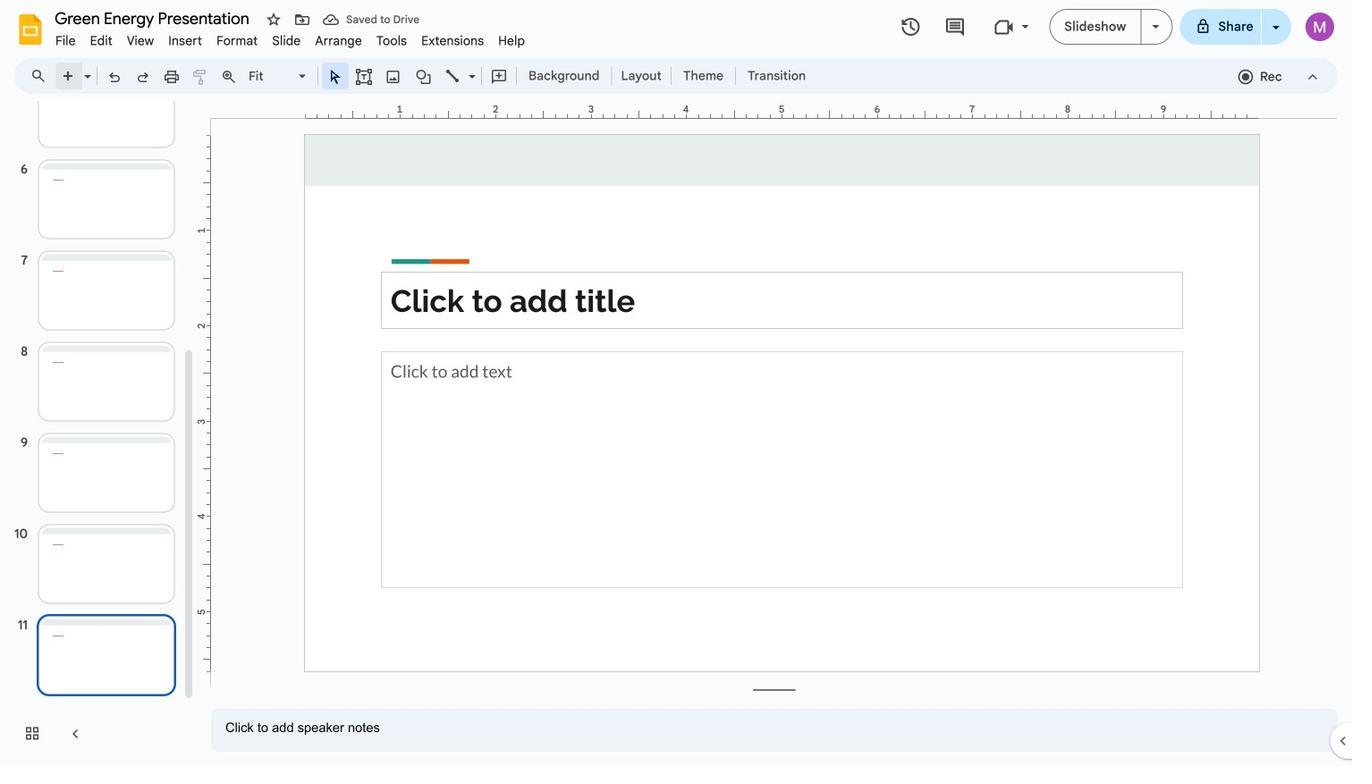 Task type: describe. For each thing, give the bounding box(es) containing it.
Star checkbox
[[261, 7, 286, 32]]

new slide with layout image
[[80, 64, 91, 71]]

menu bar banner
[[0, 0, 1353, 767]]

redo (⌘y) image
[[134, 68, 152, 86]]

select (esc) image
[[327, 68, 344, 86]]

Zoom field
[[243, 64, 314, 90]]

Zoom text field
[[246, 64, 296, 89]]

5 menu item from the left
[[210, 30, 265, 51]]

6 menu item from the left
[[265, 30, 308, 51]]

2 menu item from the left
[[83, 30, 120, 51]]

3 menu item from the left
[[120, 30, 161, 51]]

paint format image
[[191, 68, 209, 86]]

presentation options image
[[1153, 25, 1160, 29]]

hide the menus (ctrl+shift+f) image
[[1305, 68, 1322, 86]]

1 menu item from the left
[[48, 30, 83, 51]]

select line image
[[464, 64, 476, 71]]

main toolbar
[[53, 0, 815, 395]]

text box image
[[355, 68, 373, 86]]

new slide (ctrl+m) image
[[60, 68, 78, 86]]

move image
[[293, 11, 311, 29]]

7 menu item from the left
[[308, 30, 369, 51]]

mode and view toolbar
[[1231, 58, 1328, 94]]



Task type: vqa. For each thing, say whether or not it's contained in the screenshot.
Edit
no



Task type: locate. For each thing, give the bounding box(es) containing it.
quick sharing actions image
[[1273, 26, 1280, 54]]

navigation
[[0, 0, 197, 767]]

share. private to only me. image
[[1196, 18, 1212, 34]]

menu item
[[48, 30, 83, 51], [83, 30, 120, 51], [120, 30, 161, 51], [161, 30, 210, 51], [210, 30, 265, 51], [265, 30, 308, 51], [308, 30, 369, 51], [369, 30, 414, 51], [414, 30, 491, 51], [491, 30, 532, 51]]

star image
[[265, 11, 283, 29]]

shape image
[[414, 64, 434, 89]]

print (⌘p) image
[[163, 68, 181, 86]]

application
[[0, 0, 1353, 767]]

line image
[[445, 68, 463, 86]]

10 menu item from the left
[[491, 30, 532, 51]]

4 menu item from the left
[[161, 30, 210, 51]]

insert image image
[[383, 64, 404, 89]]

last edit was seconds ago image
[[900, 16, 922, 38]]

8 menu item from the left
[[369, 30, 414, 51]]

Menus field
[[22, 64, 62, 89]]

menu bar inside menu bar banner
[[48, 23, 532, 53]]

undo (⌘z) image
[[106, 68, 123, 86]]

open comment history (⌘+option+shift+a) image
[[945, 17, 966, 38]]

Rename text field
[[48, 7, 259, 29]]

9 menu item from the left
[[414, 30, 491, 51]]

zoom image
[[220, 68, 238, 86]]

menu bar
[[48, 23, 532, 53]]



